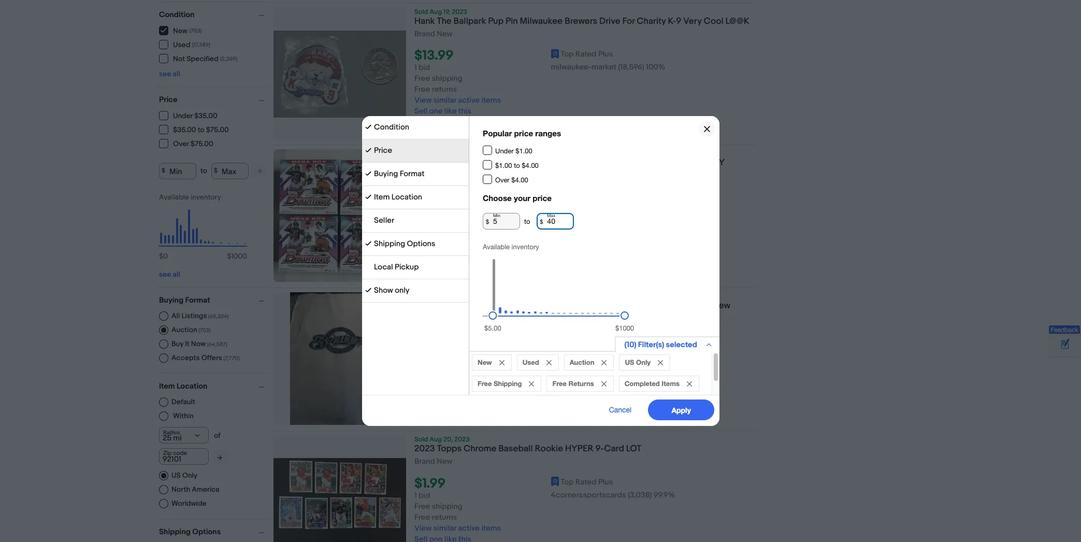 Task type: vqa. For each thing, say whether or not it's contained in the screenshot.


Task type: describe. For each thing, give the bounding box(es) containing it.
market for milwaukee-market (18,596) 100%
[[592, 358, 617, 368]]

(18,596) for milwaukee-market (18,596) 100%
[[619, 358, 645, 368]]

3 rated from the top
[[576, 345, 597, 355]]

drive
[[600, 16, 621, 26]]

similar inside top rated plus khwalker13 (1,396) 100% free shipping free returns view similar active items sell one like this
[[434, 248, 457, 258]]

choose your price
[[483, 193, 552, 203]]

0 horizontal spatial available
[[159, 193, 189, 201]]

bowman
[[503, 158, 538, 168]]

similar inside milwaukee-market (18,596) 100% free shipping free returns view similar active items sell one like this
[[434, 95, 457, 105]]

(17,389)
[[192, 41, 210, 48]]

default link
[[159, 397, 195, 407]]

apply within filter image
[[217, 454, 222, 461]]

returns
[[569, 379, 594, 388]]

active inside 4cornerssportscards (3,038) 99.9% free shipping free returns view similar active items
[[458, 523, 480, 533]]

1 plus from the top
[[599, 49, 613, 59]]

see all for condition
[[159, 69, 180, 78]]

see all button for condition
[[159, 69, 180, 78]]

north america
[[172, 485, 220, 494]]

maximum value in $ text field inside dialog
[[537, 213, 574, 230]]

sold inside sold  aug 19, 2023 milwaukee brewers promo sga blanket big huge 39" x 56" baseball brand new l@@k !
[[415, 292, 428, 301]]

1 sell one like this link from the top
[[415, 106, 472, 116]]

over for over $75.00
[[173, 139, 189, 148]]

remove filter - show only - free returns image
[[601, 382, 607, 387]]

1 horizontal spatial us
[[625, 358, 635, 367]]

popular price ranges
[[483, 129, 561, 138]]

to right minimum value in $ text box at the top left of the page
[[201, 166, 207, 175]]

active inside top rated plus khwalker13 (1,396) 100% free shipping free returns view similar active items sell one like this
[[458, 248, 480, 258]]

choose
[[483, 193, 512, 203]]

lot inside sold  aug 20, 2023 2023 topps chrome baseball rookie hyper 9-card lot brand new
[[627, 444, 642, 454]]

remove filter - buying format - auction image
[[602, 360, 607, 365]]

ranges
[[535, 129, 561, 138]]

baseball inside sold  aug 19, 2023 milwaukee brewers promo sga blanket big huge 39" x 56" baseball brand new l@@k !
[[651, 301, 686, 311]]

america
[[192, 485, 220, 494]]

rated inside top rated plus khwalker13 (1,396) 100% free shipping free returns view similar active items sell one like this
[[576, 202, 597, 212]]

item location button
[[159, 381, 269, 391]]

2021
[[483, 158, 501, 168]]

1 horizontal spatial $1.00
[[516, 147, 533, 155]]

buying format tab
[[362, 163, 469, 186]]

graph of available inventory between $0 and $1000+ image inside dialog
[[483, 243, 630, 320]]

cancel button
[[598, 400, 643, 420]]

100% for milwaukee-market (18,596) 100%
[[646, 358, 666, 368]]

very
[[684, 16, 702, 26]]

to down under $1.00
[[514, 162, 520, 169]]

 (65,334) Items text field
[[207, 313, 229, 320]]

3 top from the top
[[561, 345, 574, 355]]

1 vertical spatial available
[[483, 243, 510, 251]]

filter applied image for shipping options
[[365, 241, 371, 247]]

$35.00 inside $35.00 to $75.00 link
[[173, 125, 196, 134]]

4 rated from the top
[[576, 477, 597, 487]]

$1.00 to $4.00
[[495, 162, 539, 169]]

0 horizontal spatial inventory
[[191, 193, 221, 201]]

hank
[[415, 16, 435, 26]]

over $4.00
[[495, 176, 528, 184]]

buying format button
[[159, 295, 269, 305]]

condition button
[[159, 10, 269, 19]]

items inside top rated plus khwalker13 (1,396) 100% free shipping free returns view similar active items sell one like this
[[482, 248, 501, 258]]

new inside the "sold  aug 19, 2023 hank the ballpark pup pin milwaukee brewers drive for charity k-9 very cool l@@k brand new"
[[437, 29, 453, 39]]

pickup
[[395, 262, 419, 272]]

show only
[[374, 286, 410, 295]]

 (7,770) Items text field
[[222, 355, 240, 362]]

0
[[163, 252, 168, 260]]

item location tab
[[362, 186, 469, 209]]

2 horizontal spatial shipping
[[494, 379, 522, 388]]

item location for item location "dropdown button"
[[159, 381, 208, 391]]

item for item location "dropdown button"
[[159, 381, 175, 391]]

(2,369)
[[220, 55, 237, 62]]

2023 topps chrome baseball rookie hyper 9-card lot heading
[[415, 444, 642, 454]]

top inside top rated plus khwalker13 (1,396) 100% free shipping free returns view similar active items sell one like this
[[561, 202, 574, 212]]

aug for $1.99
[[430, 436, 442, 444]]

accepts
[[172, 353, 200, 362]]

new (753)
[[173, 26, 202, 35]]

x
[[629, 301, 634, 311]]

now
[[191, 339, 206, 348]]

selected
[[666, 340, 698, 350]]

$35.00 to $75.00 link
[[159, 125, 229, 134]]

under for under $35.00
[[173, 111, 193, 120]]

shipping for shipping options tab
[[374, 239, 405, 249]]

one inside top rated plus khwalker13 (1,396) 100% free shipping free returns view similar active items sell one like this
[[430, 259, 443, 269]]

(7,770)
[[223, 355, 240, 362]]

worldwide link
[[159, 499, 207, 508]]

khwalker13
[[551, 215, 589, 225]]

north
[[172, 485, 190, 494]]

100% inside top rated plus khwalker13 (1,396) 100% free shipping free returns view similar active items sell one like this
[[614, 215, 634, 225]]

3 plus from the top
[[599, 345, 613, 355]]

remove filter - shipping options - free shipping image
[[529, 382, 534, 387]]

brand inside sold  aug 20, 2023 2023 topps chrome baseball rookie hyper 9-card lot brand new
[[415, 457, 435, 467]]

factory
[[687, 158, 725, 168]]

brand inside the "sold  aug 19, 2023 hank the ballpark pup pin milwaukee brewers drive for charity k-9 very cool l@@k brand new"
[[415, 29, 435, 39]]

 (64,587) Items text field
[[206, 341, 228, 348]]

trading
[[576, 158, 606, 168]]

shipping options for shipping options dropdown button in the left bottom of the page
[[159, 527, 221, 537]]

only inside dialog
[[636, 358, 651, 367]]

0 vertical spatial available inventory
[[159, 193, 221, 201]]

1 view similar active items link from the top
[[415, 95, 501, 105]]

20,
[[444, 436, 453, 444]]

used for used
[[523, 358, 539, 367]]

within
[[173, 412, 194, 420]]

tab list inside dialog
[[362, 116, 469, 303]]

new inside dialog
[[478, 358, 492, 367]]

1 horizontal spatial available inventory
[[483, 243, 539, 251]]

rookie
[[535, 444, 564, 454]]

buy
[[172, 339, 184, 348]]

baseball inside sold  aug 20, 2023 2023 topps chrome baseball rookie hyper 9-card lot brand new
[[499, 444, 533, 454]]

$35.00 to $75.00
[[173, 125, 229, 134]]

2 view similar active items link from the top
[[415, 248, 501, 258]]

buy it now (64,587)
[[172, 339, 228, 348]]

see all button for price
[[159, 270, 180, 279]]

local
[[374, 262, 393, 272]]

show only tab
[[362, 279, 469, 303]]

hank the ballpark pup pin milwaukee brewers drive for charity k-9 very cool l@@k image
[[274, 31, 406, 117]]

under $1.00
[[495, 147, 533, 155]]

blanket
[[543, 301, 573, 311]]

us inside "link"
[[172, 471, 181, 480]]

sga
[[523, 301, 541, 311]]

chrome
[[464, 444, 497, 454]]

price for price tab
[[374, 146, 392, 156]]

format for buying format tab
[[400, 169, 425, 179]]

brand inside sold  aug 19, 2023 milwaukee brewers promo sga blanket big huge 39" x 56" baseball brand new l@@k !
[[688, 301, 711, 311]]

lot inside lot of 4 (four) 2021 bowman baseball trading cards mega boxes factory sealed brand new
[[415, 158, 430, 168]]

only
[[395, 286, 410, 295]]

1000
[[231, 252, 247, 260]]

us only link
[[159, 471, 198, 480]]

2 sell one like this link from the top
[[415, 259, 472, 269]]

1 for $1.99
[[415, 491, 417, 501]]

filter applied image for item location
[[365, 194, 371, 200]]

brewers inside sold  aug 19, 2023 milwaukee brewers promo sga blanket big huge 39" x 56" baseball brand new l@@k !
[[460, 301, 492, 311]]

returns inside milwaukee-market (18,596) 100% free shipping free returns view similar active items sell one like this
[[432, 85, 457, 94]]

plus inside top rated plus khwalker13 (1,396) 100% free shipping free returns view similar active items sell one like this
[[599, 202, 613, 212]]

shipping options for shipping options tab
[[374, 239, 435, 249]]

3 view similar active items link from the top
[[415, 391, 501, 401]]

like inside top rated plus khwalker13 (1,396) 100% free shipping free returns view similar active items sell one like this
[[445, 259, 457, 269]]

options for shipping options dropdown button in the left bottom of the page
[[192, 527, 221, 537]]

active inside milwaukee-market (18,596) 100% free shipping free returns view similar active items sell one like this
[[458, 95, 480, 105]]

over $75.00
[[173, 139, 213, 148]]

price tab
[[362, 139, 469, 163]]

filter(s)
[[638, 340, 664, 350]]

seller
[[374, 216, 394, 226]]

(10) filter(s) selected
[[625, 340, 698, 350]]

$79.99
[[415, 200, 455, 216]]

top rated plus khwalker13 (1,396) 100% free shipping free returns view similar active items sell one like this
[[415, 202, 634, 269]]

9
[[677, 16, 682, 26]]

all listings (65,334)
[[172, 311, 229, 320]]

brand inside lot of 4 (four) 2021 bowman baseball trading cards mega boxes factory sealed brand new
[[415, 181, 435, 191]]

(18,596) for milwaukee-market (18,596) 100% free shipping free returns view similar active items sell one like this
[[619, 62, 645, 72]]

filter applied image for condition
[[365, 124, 371, 130]]

3 active from the top
[[458, 391, 480, 401]]

4cornerssportscards
[[551, 490, 627, 500]]

2023 left topps at the bottom left of page
[[415, 444, 435, 454]]

buying for buying format dropdown button
[[159, 295, 184, 305]]

location for item location "dropdown button"
[[177, 381, 208, 391]]

bid for $1.99
[[419, 491, 430, 501]]

returns inside top rated plus khwalker13 (1,396) 100% free shipping free returns view similar active items sell one like this
[[432, 237, 457, 247]]

$35.00 inside under $35.00 link
[[194, 111, 218, 120]]

19, for the
[[444, 8, 451, 16]]

price button
[[159, 95, 269, 104]]

all for condition
[[173, 69, 180, 78]]

l@@k inside sold  aug 19, 2023 milwaukee brewers promo sga blanket big huge 39" x 56" baseball brand new l@@k !
[[415, 312, 439, 322]]

lot of 4 (four) 2021 bowman baseball trading cards mega boxes factory sealed heading
[[415, 158, 725, 179]]

view inside 4cornerssportscards (3,038) 99.9% free shipping free returns view similar active items
[[415, 523, 432, 533]]

completed items
[[625, 379, 680, 388]]

shipping options tab
[[362, 233, 469, 256]]

l@@k inside the "sold  aug 19, 2023 hank the ballpark pup pin milwaukee brewers drive for charity k-9 very cool l@@k brand new"
[[726, 16, 750, 26]]

hyper
[[566, 444, 594, 454]]

boxes
[[660, 158, 685, 168]]

condition for condition tab
[[374, 122, 409, 132]]

2023 topps chrome baseball rookie hyper 9-card lot link
[[415, 444, 756, 457]]

this inside top rated plus khwalker13 (1,396) 100% free shipping free returns view similar active items sell one like this
[[459, 259, 472, 269]]

free returns
[[553, 379, 594, 388]]

0 vertical spatial $4.00
[[522, 162, 539, 169]]

0 vertical spatial maximum value in $ text field
[[211, 163, 249, 179]]

(10)
[[625, 340, 637, 350]]

used for used (17,389)
[[173, 40, 190, 49]]

for
[[623, 16, 635, 26]]

charity
[[637, 16, 666, 26]]

popular
[[483, 129, 512, 138]]

only inside "us only" "link"
[[182, 471, 198, 480]]

buying format for buying format dropdown button
[[159, 295, 210, 305]]

to down the your
[[524, 218, 530, 225]]

remove filter - show only - completed items image
[[687, 382, 692, 387]]

top rated plus for $1.99
[[561, 477, 613, 487]]

buying for buying format tab
[[374, 169, 398, 179]]

Minimum Value in $ text field
[[483, 213, 520, 230]]

filter applied image for price
[[365, 147, 371, 153]]

under for under $1.00
[[495, 147, 514, 155]]

used (17,389)
[[173, 40, 210, 49]]



Task type: locate. For each thing, give the bounding box(es) containing it.
us down (10)
[[625, 358, 635, 367]]

over inside 'link'
[[173, 139, 189, 148]]

4 items from the top
[[482, 523, 501, 533]]

pup
[[488, 16, 504, 26]]

item location inside item location tab
[[374, 192, 422, 202]]

filter applied image for show only
[[365, 287, 371, 293]]

56"
[[636, 301, 649, 311]]

1 vertical spatial sell one like this link
[[415, 259, 472, 269]]

milwaukee right "pin"
[[520, 16, 563, 26]]

top up "4cornerssportscards"
[[561, 477, 574, 487]]

baseball left rookie
[[499, 444, 533, 454]]

4 filter applied image from the top
[[365, 241, 371, 247]]

0 vertical spatial available
[[159, 193, 189, 201]]

2 similar from the top
[[434, 248, 457, 258]]

1 vertical spatial auction
[[570, 358, 595, 367]]

milwaukee brewers promo sga blanket big huge 39" x 56" baseball brand new l@@k ! heading
[[415, 301, 731, 322]]

us only inside "link"
[[172, 471, 198, 480]]

buying right filter applied image
[[374, 169, 398, 179]]

4cornerssportscards (3,038) 99.9% free shipping free returns view similar active items
[[415, 490, 675, 533]]

$35.00
[[194, 111, 218, 120], [173, 125, 196, 134]]

view inside milwaukee-market (18,596) 100% free shipping free returns view similar active items sell one like this
[[415, 95, 432, 105]]

similar up 20,
[[434, 391, 457, 401]]

filter applied image
[[365, 171, 371, 177]]

$4.00
[[522, 162, 539, 169], [512, 176, 528, 184]]

see all button
[[159, 69, 180, 78], [159, 270, 180, 279]]

milwaukee- for milwaukee-market (18,596) 100% free shipping free returns view similar active items sell one like this
[[551, 62, 592, 72]]

(18,596) down (10)
[[619, 358, 645, 368]]

sell one like this link up price tab
[[415, 106, 472, 116]]

2023 inside the "sold  aug 19, 2023 hank the ballpark pup pin milwaukee brewers drive for charity k-9 very cool l@@k brand new"
[[452, 8, 468, 16]]

2 filter applied image from the top
[[365, 147, 371, 153]]

2 view from the top
[[415, 248, 432, 258]]

2 1 bid from the top
[[415, 491, 430, 501]]

shipping down $79.99
[[432, 226, 463, 236]]

north america link
[[159, 485, 220, 494]]

(753) inside auction (753)
[[199, 327, 211, 334]]

4 similar from the top
[[434, 523, 457, 533]]

under $35.00
[[173, 111, 218, 120]]

19, right only
[[444, 292, 451, 301]]

plus up "4cornerssportscards"
[[599, 477, 613, 487]]

item
[[374, 192, 390, 202], [159, 381, 175, 391]]

mega
[[635, 158, 658, 168]]

1 bid for $1.99
[[415, 491, 430, 501]]

0 horizontal spatial buying format
[[159, 295, 210, 305]]

accepts offers (7,770)
[[172, 353, 240, 362]]

Maximum Value in $ text field
[[211, 163, 249, 179], [537, 213, 574, 230]]

2 one from the top
[[430, 259, 443, 269]]

(753) for new
[[189, 27, 202, 34]]

1 vertical spatial buying
[[159, 295, 184, 305]]

it
[[185, 339, 190, 348]]

5 filter applied image from the top
[[365, 287, 371, 293]]

all
[[173, 69, 180, 78], [173, 270, 180, 279]]

lot of 4 (four) 2021 bowman baseball trading cards mega boxes factory sealed image
[[274, 149, 406, 282]]

0 horizontal spatial l@@k
[[415, 312, 439, 322]]

(four)
[[453, 158, 481, 168]]

auction for auction (753)
[[172, 325, 197, 334]]

1 vertical spatial over
[[495, 176, 510, 184]]

1 vertical spatial l@@k
[[415, 312, 439, 322]]

item location up default
[[159, 381, 208, 391]]

buying format down price tab
[[374, 169, 425, 179]]

filter applied image
[[365, 124, 371, 130], [365, 147, 371, 153], [365, 194, 371, 200], [365, 241, 371, 247], [365, 287, 371, 293]]

1 vertical spatial returns
[[432, 237, 457, 247]]

4 view similar active items link from the top
[[415, 523, 501, 533]]

0 vertical spatial top rated plus
[[561, 49, 613, 59]]

1 vertical spatial sell
[[415, 259, 428, 269]]

location inside tab
[[392, 192, 422, 202]]

1 horizontal spatial inventory
[[512, 243, 539, 251]]

2 milwaukee- from the top
[[551, 358, 592, 368]]

1 vertical spatial see all
[[159, 270, 180, 279]]

0 vertical spatial buying
[[374, 169, 398, 179]]

2 top rated plus from the top
[[561, 345, 613, 355]]

top down the "sold  aug 19, 2023 hank the ballpark pup pin milwaukee brewers drive for charity k-9 very cool l@@k brand new"
[[561, 49, 574, 59]]

2 sell from the top
[[415, 259, 428, 269]]

99.9%
[[654, 490, 675, 500]]

new inside sold  aug 19, 2023 milwaukee brewers promo sga blanket big huge 39" x 56" baseball brand new l@@k !
[[713, 301, 731, 311]]

apply button
[[648, 400, 715, 420]]

0 horizontal spatial graph of available inventory between $0 and $1000+ image
[[159, 193, 247, 266]]

shipping down $13.99
[[432, 74, 463, 84]]

3 shipping from the top
[[432, 502, 463, 511]]

see all button down the not
[[159, 69, 180, 78]]

0 horizontal spatial under
[[173, 111, 193, 120]]

milwaukee-market (18,596) 100%
[[551, 358, 666, 368]]

over up "choose"
[[495, 176, 510, 184]]

price right the your
[[533, 193, 552, 203]]

(3,038)
[[628, 490, 652, 500]]

to down under $35.00
[[198, 125, 205, 134]]

auction up it at the left of page
[[172, 325, 197, 334]]

$1.00
[[516, 147, 533, 155], [495, 162, 512, 169]]

$ 0
[[159, 252, 168, 260]]

l@@k left !
[[415, 312, 439, 322]]

items
[[662, 379, 680, 388]]

0 vertical spatial price
[[159, 95, 178, 104]]

huge
[[590, 301, 612, 311]]

to
[[198, 125, 205, 134], [514, 162, 520, 169], [201, 166, 207, 175], [524, 218, 530, 225]]

shipping down $1.99
[[432, 502, 463, 511]]

dialog containing condition
[[0, 0, 1082, 542]]

0 horizontal spatial shipping
[[159, 527, 191, 537]]

auction (753)
[[172, 325, 211, 334]]

only up north america link
[[182, 471, 198, 480]]

buying format for buying format tab
[[374, 169, 425, 179]]

shipping options inside tab
[[374, 239, 435, 249]]

1 horizontal spatial item location
[[374, 192, 422, 202]]

price inside tab
[[374, 146, 392, 156]]

19, for brewers
[[444, 292, 451, 301]]

of
[[214, 431, 221, 440]]

1 vertical spatial 1 bid
[[415, 491, 430, 501]]

maximum value in $ text field down choose your price
[[537, 213, 574, 230]]

sold left the
[[415, 8, 428, 16]]

3 similar from the top
[[434, 391, 457, 401]]

3 aug from the top
[[430, 436, 442, 444]]

offers
[[201, 353, 222, 362]]

condition tab
[[362, 116, 469, 139]]

19, inside the "sold  aug 19, 2023 hank the ballpark pup pin milwaukee brewers drive for charity k-9 very cool l@@k brand new"
[[444, 8, 451, 16]]

rated up milwaukee-market (18,596) 100%
[[576, 345, 597, 355]]

new inside lot of 4 (four) 2021 bowman baseball trading cards mega boxes factory sealed brand new
[[437, 181, 453, 191]]

brewers inside the "sold  aug 19, 2023 hank the ballpark pup pin milwaukee brewers drive for charity k-9 very cool l@@k brand new"
[[565, 16, 598, 26]]

(65,334)
[[208, 313, 229, 320]]

options
[[407, 239, 435, 249], [192, 527, 221, 537]]

aug
[[430, 8, 442, 16], [430, 292, 442, 301], [430, 436, 442, 444]]

$75.00 inside over $75.00 'link'
[[191, 139, 213, 148]]

1 vertical spatial shipping
[[432, 226, 463, 236]]

brand up $1.99
[[415, 457, 435, 467]]

1 horizontal spatial graph of available inventory between $0 and $1000+ image
[[483, 243, 630, 320]]

inventory down minimum value in $ text box at the top left of the page
[[191, 193, 221, 201]]

under inside under $35.00 link
[[173, 111, 193, 120]]

bid for $13.99
[[419, 63, 430, 73]]

$4.00 down under $1.00
[[522, 162, 539, 169]]

filter applied image inside item location tab
[[365, 194, 371, 200]]

3 view from the top
[[415, 391, 432, 401]]

format inside buying format tab
[[400, 169, 425, 179]]

options inside tab
[[407, 239, 435, 249]]

0 horizontal spatial over
[[173, 139, 189, 148]]

over for over $4.00
[[495, 176, 510, 184]]

sell inside milwaukee-market (18,596) 100% free shipping free returns view similar active items sell one like this
[[415, 106, 428, 116]]

1 19, from the top
[[444, 8, 451, 16]]

aug for $13.99
[[430, 8, 442, 16]]

$75.00 inside $35.00 to $75.00 link
[[206, 125, 229, 134]]

available down minimum value in $ text field
[[483, 243, 510, 251]]

2 vertical spatial returns
[[432, 512, 457, 522]]

view similar active items link
[[415, 95, 501, 105], [415, 248, 501, 258], [415, 391, 501, 401], [415, 523, 501, 533]]

the
[[437, 16, 452, 26]]

baseball inside lot of 4 (four) 2021 bowman baseball trading cards mega boxes factory sealed brand new
[[540, 158, 574, 168]]

$75.00 down under $35.00
[[206, 125, 229, 134]]

format down price tab
[[400, 169, 425, 179]]

(753) inside new (753)
[[189, 27, 202, 34]]

1 market from the top
[[592, 62, 617, 72]]

1 see all button from the top
[[159, 69, 180, 78]]

4 top from the top
[[561, 477, 574, 487]]

2 top from the top
[[561, 202, 574, 212]]

2 aug from the top
[[430, 292, 442, 301]]

0 horizontal spatial available inventory
[[159, 193, 221, 201]]

1 horizontal spatial condition
[[374, 122, 409, 132]]

4 view from the top
[[415, 523, 432, 533]]

see for condition
[[159, 69, 171, 78]]

shipping inside 4cornerssportscards (3,038) 99.9% free shipping free returns view similar active items
[[432, 502, 463, 511]]

$1.00 up bowman
[[516, 147, 533, 155]]

1 all from the top
[[173, 69, 180, 78]]

4 active from the top
[[458, 523, 480, 533]]

inventory down minimum value in $ text field
[[512, 243, 539, 251]]

1 1 bid from the top
[[415, 63, 430, 73]]

1 vertical spatial options
[[192, 527, 221, 537]]

1 horizontal spatial shipping
[[374, 239, 405, 249]]

1 like from the top
[[445, 106, 457, 116]]

condition inside tab
[[374, 122, 409, 132]]

0 vertical spatial brewers
[[565, 16, 598, 26]]

plus down drive
[[599, 49, 613, 59]]

hank the ballpark pup pin milwaukee brewers drive for charity k-9 very cool l@@k link
[[415, 16, 756, 30]]

2 this from the top
[[459, 259, 472, 269]]

view similar active items
[[415, 391, 501, 401]]

(10) filter(s) selected button
[[615, 336, 720, 353]]

0 vertical spatial shipping options
[[374, 239, 435, 249]]

items inside milwaukee-market (18,596) 100% free shipping free returns view similar active items sell one like this
[[482, 95, 501, 105]]

filter applied image inside show only tab
[[365, 287, 371, 293]]

one inside milwaukee-market (18,596) 100% free shipping free returns view similar active items sell one like this
[[430, 106, 443, 116]]

brewers left drive
[[565, 16, 598, 26]]

2 plus from the top
[[599, 202, 613, 212]]

1 horizontal spatial only
[[636, 358, 651, 367]]

aug inside the "sold  aug 19, 2023 hank the ballpark pup pin milwaukee brewers drive for charity k-9 very cool l@@k brand new"
[[430, 8, 442, 16]]

under up 2021
[[495, 147, 514, 155]]

1 vertical spatial $4.00
[[512, 176, 528, 184]]

dialog
[[0, 0, 1082, 542]]

0 vertical spatial location
[[392, 192, 422, 202]]

returns inside 4cornerssportscards (3,038) 99.9% free shipping free returns view similar active items
[[432, 512, 457, 522]]

0 vertical spatial $1.00
[[516, 147, 533, 155]]

1 horizontal spatial price
[[374, 146, 392, 156]]

0 vertical spatial used
[[173, 40, 190, 49]]

0 horizontal spatial lot
[[415, 158, 430, 168]]

us only inside dialog
[[625, 358, 651, 367]]

brand down sealed
[[415, 181, 435, 191]]

1 vertical spatial condition
[[374, 122, 409, 132]]

milwaukee inside sold  aug 19, 2023 milwaukee brewers promo sga blanket big huge 39" x 56" baseball brand new l@@k !
[[415, 301, 458, 311]]

1 sell from the top
[[415, 106, 428, 116]]

milwaukee-market (18,596) 100% free shipping free returns view similar active items sell one like this
[[415, 62, 666, 116]]

aug left the ballpark
[[430, 8, 442, 16]]

2023 for brewers
[[452, 292, 468, 301]]

2023 inside sold  aug 19, 2023 milwaukee brewers promo sga blanket big huge 39" x 56" baseball brand new l@@k !
[[452, 292, 468, 301]]

lot up sealed
[[415, 158, 430, 168]]

3 top rated plus from the top
[[561, 477, 613, 487]]

see all down 0
[[159, 270, 180, 279]]

None text field
[[159, 448, 209, 465]]

item location for item location tab
[[374, 192, 422, 202]]

returns down $1.99
[[432, 512, 457, 522]]

0 horizontal spatial condition
[[159, 10, 195, 19]]

3 items from the top
[[482, 391, 501, 401]]

1 vertical spatial see all button
[[159, 270, 180, 279]]

(753) for auction
[[199, 327, 211, 334]]

see all down the not
[[159, 69, 180, 78]]

shipping inside milwaukee-market (18,596) 100% free shipping free returns view similar active items sell one like this
[[432, 74, 463, 84]]

1 vertical spatial format
[[185, 295, 210, 305]]

all up all
[[173, 270, 180, 279]]

1 this from the top
[[459, 106, 472, 116]]

available inventory down minimum value in $ text box at the top left of the page
[[159, 193, 221, 201]]

1 filter applied image from the top
[[365, 124, 371, 130]]

2 horizontal spatial baseball
[[651, 301, 686, 311]]

sold right only
[[415, 292, 428, 301]]

default
[[172, 397, 195, 406]]

filter applied image inside condition tab
[[365, 124, 371, 130]]

shipping options button
[[159, 527, 269, 537]]

1 horizontal spatial shipping options
[[374, 239, 435, 249]]

plus up (1,396)
[[599, 202, 613, 212]]

2 see all button from the top
[[159, 270, 180, 279]]

2 see all from the top
[[159, 270, 180, 279]]

0 vertical spatial sold
[[415, 8, 428, 16]]

view inside top rated plus khwalker13 (1,396) 100% free shipping free returns view similar active items sell one like this
[[415, 248, 432, 258]]

1 similar from the top
[[434, 95, 457, 105]]

3 returns from the top
[[432, 512, 457, 522]]

shipping inside top rated plus khwalker13 (1,396) 100% free shipping free returns view similar active items sell one like this
[[432, 226, 463, 236]]

39"
[[614, 301, 627, 311]]

2 returns from the top
[[432, 237, 457, 247]]

1 top from the top
[[561, 49, 574, 59]]

1 one from the top
[[430, 106, 443, 116]]

under inside dialog
[[495, 147, 514, 155]]

tab list
[[362, 116, 469, 303]]

top rated plus
[[561, 49, 613, 59], [561, 345, 613, 355], [561, 477, 613, 487]]

1 items from the top
[[482, 95, 501, 105]]

sold inside the "sold  aug 19, 2023 hank the ballpark pup pin milwaukee brewers drive for charity k-9 very cool l@@k brand new"
[[415, 8, 428, 16]]

one down shipping options tab
[[430, 259, 443, 269]]

0 vertical spatial format
[[400, 169, 425, 179]]

see all
[[159, 69, 180, 78], [159, 270, 180, 279]]

0 vertical spatial only
[[636, 358, 651, 367]]

like inside milwaukee-market (18,596) 100% free shipping free returns view similar active items sell one like this
[[445, 106, 457, 116]]

baseball right 56"
[[651, 301, 686, 311]]

2 vertical spatial sold
[[415, 436, 428, 444]]

0 horizontal spatial item location
[[159, 381, 208, 391]]

2 1 from the top
[[415, 491, 417, 501]]

$1.99
[[415, 476, 446, 492]]

100% inside milwaukee-market (18,596) 100% free shipping free returns view similar active items sell one like this
[[646, 62, 666, 72]]

0 vertical spatial condition
[[159, 10, 195, 19]]

hank the ballpark pup pin milwaukee brewers drive for charity k-9 very cool l@@k heading
[[415, 16, 750, 26]]

2 see from the top
[[159, 270, 171, 279]]

over
[[173, 139, 189, 148], [495, 176, 510, 184]]

condition up new (753)
[[159, 10, 195, 19]]

items inside 4cornerssportscards (3,038) 99.9% free shipping free returns view similar active items
[[482, 523, 501, 533]]

1 horizontal spatial milwaukee
[[520, 16, 563, 26]]

1 vertical spatial 100%
[[614, 215, 634, 225]]

1 for $13.99
[[415, 63, 417, 73]]

shipping inside shipping options tab
[[374, 239, 405, 249]]

3 sold from the top
[[415, 436, 428, 444]]

similar inside 4cornerssportscards (3,038) 99.9% free shipping free returns view similar active items
[[434, 523, 457, 533]]

2 market from the top
[[592, 358, 617, 368]]

us only down (10)
[[625, 358, 651, 367]]

see all for price
[[159, 270, 180, 279]]

0 vertical spatial item location
[[374, 192, 422, 202]]

1 vertical spatial this
[[459, 259, 472, 269]]

0 vertical spatial price
[[514, 129, 533, 138]]

Minimum Value in $ text field
[[159, 163, 196, 179]]

2023
[[452, 8, 468, 16], [452, 292, 468, 301], [455, 436, 470, 444], [415, 444, 435, 454]]

price for price 'dropdown button'
[[159, 95, 178, 104]]

1 vertical spatial milwaukee-
[[551, 358, 592, 368]]

1 top rated plus from the top
[[561, 49, 613, 59]]

milwaukee inside the "sold  aug 19, 2023 hank the ballpark pup pin milwaukee brewers drive for charity k-9 very cool l@@k brand new"
[[520, 16, 563, 26]]

item inside item location tab
[[374, 192, 390, 202]]

2 19, from the top
[[444, 292, 451, 301]]

(18,596) inside milwaukee-market (18,596) 100% free shipping free returns view similar active items sell one like this
[[619, 62, 645, 72]]

1 (18,596) from the top
[[619, 62, 645, 72]]

us up north
[[172, 471, 181, 480]]

1 aug from the top
[[430, 8, 442, 16]]

0 vertical spatial 19,
[[444, 8, 451, 16]]

auction for auction
[[570, 358, 595, 367]]

0 horizontal spatial used
[[173, 40, 190, 49]]

us only
[[625, 358, 651, 367], [172, 471, 198, 480]]

2 all from the top
[[173, 270, 180, 279]]

remove filter - condition - used image
[[547, 360, 552, 365]]

2023 right the
[[452, 8, 468, 16]]

free shipping
[[478, 379, 522, 388]]

0 horizontal spatial auction
[[172, 325, 197, 334]]

$75.00 down '$35.00 to $75.00'
[[191, 139, 213, 148]]

1 vertical spatial baseball
[[651, 301, 686, 311]]

0 horizontal spatial us only
[[172, 471, 198, 480]]

2 bid from the top
[[419, 491, 430, 501]]

all down the not
[[173, 69, 180, 78]]

of
[[432, 158, 443, 168]]

100% for milwaukee-market (18,596) 100% free shipping free returns view similar active items sell one like this
[[646, 62, 666, 72]]

condition for condition dropdown button
[[159, 10, 195, 19]]

2 shipping from the top
[[432, 226, 463, 236]]

options for shipping options tab
[[407, 239, 435, 249]]

top up khwalker13
[[561, 202, 574, 212]]

1 vertical spatial item location
[[159, 381, 208, 391]]

100% down the filter(s) in the bottom of the page
[[646, 358, 666, 368]]

1 horizontal spatial options
[[407, 239, 435, 249]]

2 vertical spatial top rated plus
[[561, 477, 613, 487]]

1 horizontal spatial used
[[523, 358, 539, 367]]

buying
[[374, 169, 398, 179], [159, 295, 184, 305]]

condition up price tab
[[374, 122, 409, 132]]

market
[[592, 62, 617, 72], [592, 358, 617, 368]]

2023 topps chrome baseball rookie hyper 9-card lot image
[[274, 458, 406, 542]]

1 vertical spatial only
[[182, 471, 198, 480]]

market inside milwaukee-market (18,596) 100% free shipping free returns view similar active items sell one like this
[[592, 62, 617, 72]]

2 sold from the top
[[415, 292, 428, 301]]

this inside milwaukee-market (18,596) 100% free shipping free returns view similar active items sell one like this
[[459, 106, 472, 116]]

0 horizontal spatial $1.00
[[495, 162, 512, 169]]

0 vertical spatial us
[[625, 358, 635, 367]]

2 active from the top
[[458, 248, 480, 258]]

graph of available inventory between $0 and $1000+ image
[[159, 193, 247, 266], [483, 243, 630, 320]]

milwaukee- down the "sold  aug 19, 2023 hank the ballpark pup pin milwaukee brewers drive for charity k-9 very cool l@@k brand new"
[[551, 62, 592, 72]]

sealed
[[415, 168, 446, 179]]

sold inside sold  aug 20, 2023 2023 topps chrome baseball rookie hyper 9-card lot brand new
[[415, 436, 428, 444]]

1 vertical spatial brewers
[[460, 301, 492, 311]]

3 filter applied image from the top
[[365, 194, 371, 200]]

brand
[[415, 29, 435, 39], [415, 181, 435, 191], [688, 301, 711, 311], [415, 457, 435, 467]]

milwaukee- for milwaukee-market (18,596) 100%
[[551, 358, 592, 368]]

shipping options up pickup
[[374, 239, 435, 249]]

0 horizontal spatial price
[[159, 95, 178, 104]]

shipping down "worldwide" 'link'
[[159, 527, 191, 537]]

cancel
[[609, 406, 632, 414]]

1 shipping from the top
[[432, 74, 463, 84]]

2 rated from the top
[[576, 202, 597, 212]]

1 rated from the top
[[576, 49, 597, 59]]

buying inside tab
[[374, 169, 398, 179]]

top rated plus up remove filter - buying format - auction image
[[561, 345, 613, 355]]

1 vertical spatial price
[[533, 193, 552, 203]]

format for buying format dropdown button
[[185, 295, 210, 305]]

over down $35.00 to $75.00 link
[[173, 139, 189, 148]]

market down drive
[[592, 62, 617, 72]]

item location up seller
[[374, 192, 422, 202]]

shipping options
[[374, 239, 435, 249], [159, 527, 221, 537]]

location down buying format tab
[[392, 192, 422, 202]]

0 vertical spatial 1
[[415, 63, 417, 73]]

2 vertical spatial baseball
[[499, 444, 533, 454]]

1 see from the top
[[159, 69, 171, 78]]

location
[[392, 192, 422, 202], [177, 381, 208, 391]]

2023 for the
[[452, 8, 468, 16]]

this
[[459, 106, 472, 116], [459, 259, 472, 269]]

aug left 20,
[[430, 436, 442, 444]]

0 vertical spatial sell one like this link
[[415, 106, 472, 116]]

item for item location tab
[[374, 192, 390, 202]]

all for price
[[173, 270, 180, 279]]

buying format up all
[[159, 295, 210, 305]]

0 vertical spatial over
[[173, 139, 189, 148]]

new inside sold  aug 20, 2023 2023 topps chrome baseball rookie hyper 9-card lot brand new
[[437, 457, 453, 467]]

l@@k right cool
[[726, 16, 750, 26]]

1 vertical spatial $75.00
[[191, 139, 213, 148]]

1 vertical spatial milwaukee
[[415, 301, 458, 311]]

specified
[[187, 54, 219, 63]]

not specified (2,369)
[[173, 54, 237, 63]]

remove filter - condition - new image
[[499, 360, 505, 365]]

$
[[162, 167, 165, 175], [214, 167, 218, 175], [486, 218, 489, 225], [540, 218, 543, 225], [159, 252, 163, 260], [227, 252, 231, 260]]

0 vertical spatial 100%
[[646, 62, 666, 72]]

milwaukee- inside milwaukee-market (18,596) 100% free shipping free returns view similar active items sell one like this
[[551, 62, 592, 72]]

2 like from the top
[[445, 259, 457, 269]]

similar up condition tab
[[434, 95, 457, 105]]

sold left 20,
[[415, 436, 428, 444]]

(18,596) down for at the top right
[[619, 62, 645, 72]]

4 plus from the top
[[599, 477, 613, 487]]

over $75.00 link
[[159, 139, 214, 148]]

milwaukee brewers promo sga blanket big huge 39" x 56" baseball brand new l@@k ! image
[[290, 292, 390, 425]]

sold for $13.99
[[415, 8, 428, 16]]

0 vertical spatial (18,596)
[[619, 62, 645, 72]]

9-
[[596, 444, 605, 454]]

0 horizontal spatial format
[[185, 295, 210, 305]]

aug inside sold  aug 19, 2023 milwaukee brewers promo sga blanket big huge 39" x 56" baseball brand new l@@k !
[[430, 292, 442, 301]]

sell inside top rated plus khwalker13 (1,396) 100% free shipping free returns view similar active items sell one like this
[[415, 259, 428, 269]]

1 see all from the top
[[159, 69, 180, 78]]

$13.99
[[415, 48, 454, 64]]

milwaukee- up 'free returns'
[[551, 358, 592, 368]]

(18,596)
[[619, 62, 645, 72], [619, 358, 645, 368]]

filter applied image inside price tab
[[365, 147, 371, 153]]

1 returns from the top
[[432, 85, 457, 94]]

2023 for topps
[[455, 436, 470, 444]]

0 vertical spatial 1 bid
[[415, 63, 430, 73]]

2 (18,596) from the top
[[619, 358, 645, 368]]

1 horizontal spatial us only
[[625, 358, 651, 367]]

0 vertical spatial $35.00
[[194, 111, 218, 120]]

1 vertical spatial (753)
[[199, 327, 211, 334]]

maximum value in $ text field down over $75.00
[[211, 163, 249, 179]]

one up price tab
[[430, 106, 443, 116]]

returns down $79.99
[[432, 237, 457, 247]]

1 vertical spatial like
[[445, 259, 457, 269]]

available inventory down minimum value in $ text field
[[483, 243, 539, 251]]

local pickup
[[374, 262, 419, 272]]

milwaukee brewers promo sga blanket big huge 39" x 56" baseball brand new l@@k ! link
[[415, 301, 756, 325]]

worldwide
[[172, 499, 207, 508]]

19,
[[444, 8, 451, 16], [444, 292, 451, 301]]

1 milwaukee- from the top
[[551, 62, 592, 72]]

1 horizontal spatial auction
[[570, 358, 595, 367]]

0 vertical spatial buying format
[[374, 169, 425, 179]]

market up remove filter - show only - free returns 'icon'
[[592, 358, 617, 368]]

item up default link at bottom
[[159, 381, 175, 391]]

1 horizontal spatial buying format
[[374, 169, 425, 179]]

(64,587)
[[207, 341, 228, 348]]

only left "remove filter - item location - us only" image
[[636, 358, 651, 367]]

used left remove filter - condition - used image
[[523, 358, 539, 367]]

shipping down seller
[[374, 239, 405, 249]]

(753) up buy it now (64,587) in the left of the page
[[199, 327, 211, 334]]

market for milwaukee-market (18,596) 100% free shipping free returns view similar active items sell one like this
[[592, 62, 617, 72]]

sell one like this link down shipping options tab
[[415, 259, 472, 269]]

item up seller
[[374, 192, 390, 202]]

1 view from the top
[[415, 95, 432, 105]]

0 vertical spatial like
[[445, 106, 457, 116]]

similar down $1.99
[[434, 523, 457, 533]]

1 horizontal spatial maximum value in $ text field
[[537, 213, 574, 230]]

aug up !
[[430, 292, 442, 301]]

1 1 from the top
[[415, 63, 417, 73]]

baseball
[[540, 158, 574, 168], [651, 301, 686, 311], [499, 444, 533, 454]]

available
[[159, 193, 189, 201], [483, 243, 510, 251]]

ballpark
[[454, 16, 486, 26]]

promo
[[494, 301, 521, 311]]

tab list containing condition
[[362, 116, 469, 303]]

buying format inside tab
[[374, 169, 425, 179]]

100% down charity
[[646, 62, 666, 72]]

1 bid for $13.99
[[415, 63, 430, 73]]

0 horizontal spatial us
[[172, 471, 181, 480]]

top rated plus for $13.99
[[561, 49, 613, 59]]

sell up price tab
[[415, 106, 428, 116]]

filter applied image inside shipping options tab
[[365, 241, 371, 247]]

used inside dialog
[[523, 358, 539, 367]]

returns
[[432, 85, 457, 94], [432, 237, 457, 247], [432, 512, 457, 522]]

location up default
[[177, 381, 208, 391]]

lot right "card"
[[627, 444, 642, 454]]

$1.00 up over $4.00
[[495, 162, 512, 169]]

4
[[445, 158, 451, 168]]

1 active from the top
[[458, 95, 480, 105]]

card
[[605, 444, 625, 454]]

sell down shipping options tab
[[415, 259, 428, 269]]

1 vertical spatial location
[[177, 381, 208, 391]]

big
[[575, 301, 588, 311]]

19, inside sold  aug 19, 2023 milwaukee brewers promo sga blanket big huge 39" x 56" baseball brand new l@@k !
[[444, 292, 451, 301]]

buying up all
[[159, 295, 184, 305]]

active
[[458, 95, 480, 105], [458, 248, 480, 258], [458, 391, 480, 401], [458, 523, 480, 533]]

1 horizontal spatial under
[[495, 147, 514, 155]]

aug inside sold  aug 20, 2023 2023 topps chrome baseball rookie hyper 9-card lot brand new
[[430, 436, 442, 444]]

to inside $35.00 to $75.00 link
[[198, 125, 205, 134]]

0 vertical spatial inventory
[[191, 193, 221, 201]]

under $35.00 link
[[159, 111, 218, 120]]

1 sold from the top
[[415, 8, 428, 16]]

rated up "4cornerssportscards"
[[576, 477, 597, 487]]

 (753) Items text field
[[197, 327, 211, 334]]

0 horizontal spatial shipping options
[[159, 527, 221, 537]]

100% right (1,396)
[[614, 215, 634, 225]]

shipping options down 'worldwide'
[[159, 527, 221, 537]]

sold  aug 19, 2023 hank the ballpark pup pin milwaukee brewers drive for charity k-9 very cool l@@k brand new
[[415, 8, 750, 39]]

remove filter - item location - us only image
[[658, 360, 663, 365]]

all
[[172, 311, 180, 320]]

shipping for shipping options dropdown button in the left bottom of the page
[[159, 527, 191, 537]]

1 vertical spatial all
[[173, 270, 180, 279]]

2 items from the top
[[482, 248, 501, 258]]

location for item location tab
[[392, 192, 422, 202]]

see all button down 0
[[159, 270, 180, 279]]

cards
[[608, 158, 633, 168]]

see for price
[[159, 270, 171, 279]]

sold for $1.99
[[415, 436, 428, 444]]

condition
[[159, 10, 195, 19], [374, 122, 409, 132]]

price
[[159, 95, 178, 104], [374, 146, 392, 156]]

1 horizontal spatial buying
[[374, 169, 398, 179]]

completed
[[625, 379, 660, 388]]

1 bid from the top
[[419, 63, 430, 73]]

!
[[441, 312, 443, 322]]

options up pickup
[[407, 239, 435, 249]]



